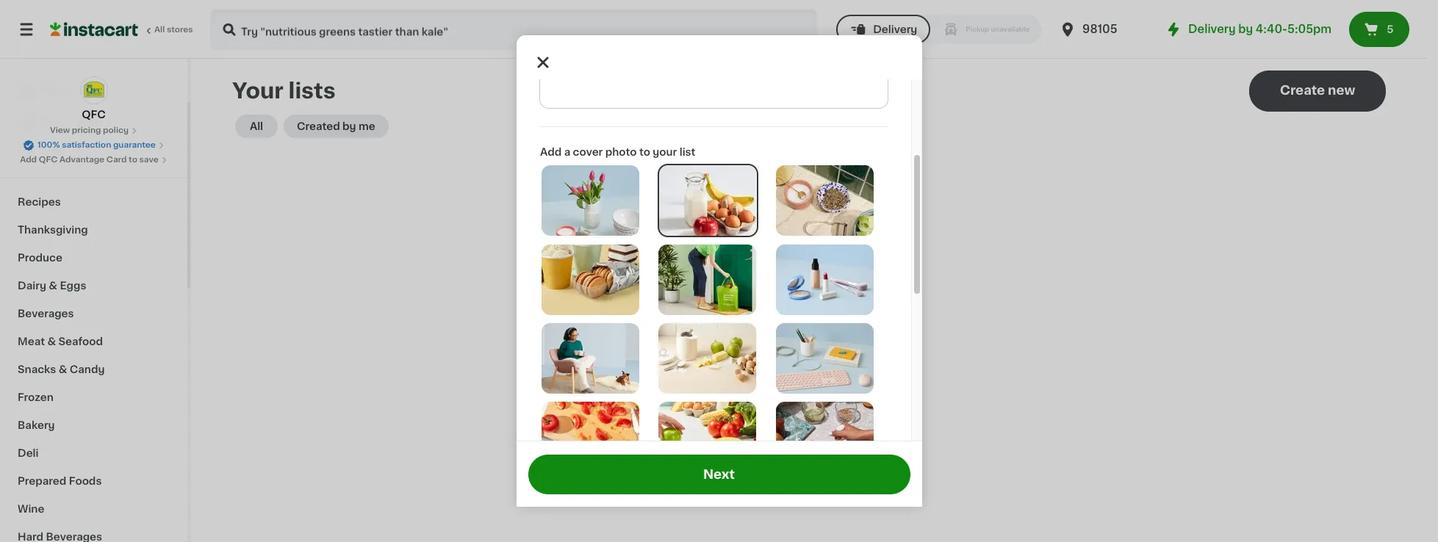 Task type: locate. For each thing, give the bounding box(es) containing it.
buy
[[41, 115, 62, 126]]

qfc up view pricing policy link at the left top
[[82, 110, 106, 120]]

list
[[679, 147, 695, 157], [828, 354, 848, 365]]

1 horizontal spatial add
[[540, 147, 561, 157]]

photo
[[605, 147, 637, 157]]

5:05pm
[[1288, 24, 1332, 35]]

lists left you
[[720, 321, 744, 331]]

None search field
[[210, 9, 817, 50]]

1 horizontal spatial create
[[1280, 85, 1325, 96]]

lists up created
[[289, 80, 336, 101]]

a small white vase of pink tulips, a stack of 3 white bowls, and a rolled napkin. image
[[541, 165, 639, 236]]

1 vertical spatial qfc
[[39, 156, 58, 164]]

add left "cover"
[[540, 147, 561, 157]]

your
[[653, 147, 677, 157]]

all
[[154, 26, 165, 34], [250, 121, 263, 132]]

0 vertical spatial list
[[679, 147, 695, 157]]

create a list
[[771, 354, 848, 365]]

0 horizontal spatial create
[[771, 354, 815, 365]]

lists
[[289, 80, 336, 101], [795, 305, 821, 317]]

qfc down 100%
[[39, 156, 58, 164]]

advantage
[[60, 156, 104, 164]]

1 vertical spatial list
[[828, 354, 848, 365]]

0 horizontal spatial list
[[679, 147, 695, 157]]

create new button
[[1249, 71, 1386, 112]]

1 vertical spatial lists
[[720, 321, 744, 331]]

by left me
[[343, 121, 356, 132]]

add up recipes
[[20, 156, 37, 164]]

all for all
[[250, 121, 263, 132]]

deli
[[18, 448, 39, 459]]

lists
[[41, 145, 66, 155], [720, 321, 744, 331]]

thanksgiving
[[18, 225, 88, 235]]

deli link
[[9, 440, 179, 467]]

lists down view at the left
[[41, 145, 66, 155]]

next
[[703, 469, 735, 480]]

0 vertical spatial lists
[[41, 145, 66, 155]]

a wooden cutting board and knife, and a few sliced tomatoes and two whole tomatoes. image
[[541, 402, 639, 473]]

list down be
[[828, 354, 848, 365]]

wine
[[18, 504, 44, 514]]

0 horizontal spatial all
[[154, 26, 165, 34]]

& left "eggs"
[[49, 281, 57, 291]]

save
[[139, 156, 159, 164]]

no lists yet lists you create will be saved here.
[[720, 305, 899, 331]]

0 horizontal spatial by
[[343, 121, 356, 132]]

1 horizontal spatial to
[[639, 147, 650, 157]]

by inside button
[[343, 121, 356, 132]]

1 vertical spatial &
[[47, 337, 56, 347]]

a inside dialog
[[564, 147, 570, 157]]

candy
[[70, 365, 105, 375]]

to inside list_add_items dialog
[[639, 147, 650, 157]]

to left the your
[[639, 147, 650, 157]]

0 vertical spatial lists
[[289, 80, 336, 101]]

& right meat
[[47, 337, 56, 347]]

lists inside 'link'
[[41, 145, 66, 155]]

add inside list_add_items dialog
[[540, 147, 561, 157]]

instacart logo image
[[50, 21, 138, 38]]

0 vertical spatial create
[[1280, 85, 1325, 96]]

new
[[1328, 85, 1356, 96]]

to for save
[[129, 156, 137, 164]]

by
[[1239, 24, 1253, 35], [343, 121, 356, 132]]

all stores link
[[50, 9, 194, 50]]

create for create new
[[1280, 85, 1325, 96]]

1 vertical spatial by
[[343, 121, 356, 132]]

by for delivery
[[1239, 24, 1253, 35]]

list right the your
[[679, 147, 695, 157]]

1 vertical spatial create
[[771, 354, 815, 365]]

cover
[[573, 147, 603, 157]]

lists inside no lists yet lists you create will be saved here.
[[720, 321, 744, 331]]

to
[[639, 147, 650, 157], [129, 156, 137, 164]]

100% satisfaction guarantee
[[38, 141, 156, 149]]

& for meat
[[47, 337, 56, 347]]

buy it again link
[[9, 106, 179, 135]]

view
[[50, 126, 70, 135]]

prepared
[[18, 476, 66, 487]]

all left the stores at the top
[[154, 26, 165, 34]]

all down the your
[[250, 121, 263, 132]]

0 horizontal spatial qfc
[[39, 156, 58, 164]]

all button
[[235, 115, 278, 138]]

dairy & eggs
[[18, 281, 86, 291]]

lists link
[[9, 135, 179, 165]]

create
[[769, 321, 802, 331]]

0 vertical spatial by
[[1239, 24, 1253, 35]]

lists for your
[[289, 80, 336, 101]]

create new
[[1280, 85, 1356, 96]]

a down will
[[818, 354, 825, 365]]

create inside button
[[1280, 85, 1325, 96]]

qfc inside 'link'
[[39, 156, 58, 164]]

create
[[1280, 85, 1325, 96], [771, 354, 815, 365]]

1 horizontal spatial lists
[[720, 321, 744, 331]]

0 horizontal spatial lists
[[289, 80, 336, 101]]

0 vertical spatial all
[[154, 26, 165, 34]]

1 vertical spatial all
[[250, 121, 263, 132]]

0 horizontal spatial lists
[[41, 145, 66, 155]]

create for create a list
[[771, 354, 815, 365]]

snacks
[[18, 365, 56, 375]]

your
[[232, 80, 284, 101]]

create down create
[[771, 354, 815, 365]]

0 horizontal spatial delivery
[[873, 24, 918, 35]]

0 horizontal spatial to
[[129, 156, 137, 164]]

lists inside no lists yet lists you create will be saved here.
[[795, 305, 821, 317]]

all inside "button"
[[250, 121, 263, 132]]

1 horizontal spatial all
[[250, 121, 263, 132]]

1 vertical spatial lists
[[795, 305, 821, 317]]

list_add_items dialog
[[516, 0, 922, 542]]

98105 button
[[1059, 9, 1147, 50]]

dairy & eggs link
[[9, 272, 179, 300]]

qfc
[[82, 110, 106, 120], [39, 156, 58, 164]]

100%
[[38, 141, 60, 149]]

add
[[540, 147, 561, 157], [20, 156, 37, 164]]

1 horizontal spatial a
[[818, 354, 825, 365]]

0 horizontal spatial a
[[564, 147, 570, 157]]

1 vertical spatial a
[[818, 354, 825, 365]]

0 vertical spatial qfc
[[82, 110, 106, 120]]

&
[[49, 281, 57, 291], [47, 337, 56, 347], [59, 365, 67, 375]]

qfc link
[[80, 76, 108, 122]]

delivery
[[1189, 24, 1236, 35], [873, 24, 918, 35]]

add inside add qfc advantage card to save 'link'
[[20, 156, 37, 164]]

it
[[65, 115, 72, 126]]

a left "cover"
[[564, 147, 570, 157]]

delivery by 4:40-5:05pm
[[1189, 24, 1332, 35]]

an apple, a small pitcher of milk, a banana, and a carton of 6 eggs. image
[[659, 165, 756, 236]]

lists up will
[[795, 305, 821, 317]]

a
[[564, 147, 570, 157], [818, 354, 825, 365]]

to down guarantee
[[129, 156, 137, 164]]

0 vertical spatial a
[[564, 147, 570, 157]]

& left candy
[[59, 365, 67, 375]]

to inside 'link'
[[129, 156, 137, 164]]

1 horizontal spatial by
[[1239, 24, 1253, 35]]

by left 4:40-
[[1239, 24, 1253, 35]]

recipes link
[[9, 188, 179, 216]]

your lists
[[232, 80, 336, 101]]

satisfaction
[[62, 141, 111, 149]]

0 horizontal spatial add
[[20, 156, 37, 164]]

2 vertical spatial &
[[59, 365, 67, 375]]

a bar of chocolate cut in half, a yellow pint of white ice cream, a green pint of white ice cream, an open pack of cookies, and a stack of ice cream sandwiches. image
[[541, 244, 639, 315]]

0 vertical spatial &
[[49, 281, 57, 291]]

again
[[74, 115, 103, 126]]

1 horizontal spatial lists
[[795, 305, 821, 317]]

wine link
[[9, 495, 179, 523]]

create left new
[[1280, 85, 1325, 96]]

here.
[[873, 321, 899, 331]]

1 horizontal spatial delivery
[[1189, 24, 1236, 35]]

delivery inside button
[[873, 24, 918, 35]]

created
[[297, 121, 340, 132]]

qfc logo image
[[80, 76, 108, 104]]



Task type: vqa. For each thing, say whether or not it's contained in the screenshot.
lb inside the Premium California Lemons 2 lb bag
no



Task type: describe. For each thing, give the bounding box(es) containing it.
lists for no
[[795, 305, 821, 317]]

next button
[[528, 455, 910, 494]]

produce link
[[9, 244, 179, 272]]

guarantee
[[113, 141, 156, 149]]

1 horizontal spatial list
[[828, 354, 848, 365]]

stores
[[167, 26, 193, 34]]

yet
[[824, 305, 845, 317]]

add for add qfc advantage card to save
[[20, 156, 37, 164]]

thanksgiving link
[[9, 216, 179, 244]]

& for snacks
[[59, 365, 67, 375]]

be
[[824, 321, 837, 331]]

bakery link
[[9, 412, 179, 440]]

a person with white painted nails grinding some spices with a mortar and pestle. image
[[776, 402, 874, 473]]

seafood
[[58, 337, 103, 347]]

no
[[773, 305, 792, 317]]

add a cover photo to your list
[[540, 147, 695, 157]]

a for add
[[564, 147, 570, 157]]

created by me
[[297, 121, 375, 132]]

frozen link
[[9, 384, 179, 412]]

all for all stores
[[154, 26, 165, 34]]

view pricing policy link
[[50, 125, 138, 137]]

created by me button
[[284, 115, 389, 138]]

buy it again
[[41, 115, 103, 126]]

shop link
[[9, 76, 179, 106]]

eggs
[[60, 281, 86, 291]]

add qfc advantage card to save
[[20, 156, 159, 164]]

98105
[[1083, 24, 1118, 35]]

dairy
[[18, 281, 46, 291]]

create a list link
[[771, 351, 848, 367]]

view pricing policy
[[50, 126, 129, 135]]

meat & seafood link
[[9, 328, 179, 356]]

100% satisfaction guarantee button
[[23, 137, 165, 151]]

policy
[[103, 126, 129, 135]]

meat
[[18, 337, 45, 347]]

produce
[[18, 253, 62, 263]]

card
[[106, 156, 127, 164]]

a bulb of garlic, a bowl of salt, a bowl of pepper, a bowl of cut celery. image
[[776, 165, 874, 236]]

5 button
[[1349, 12, 1410, 47]]

4:40-
[[1256, 24, 1288, 35]]

service type group
[[837, 15, 1042, 44]]

me
[[359, 121, 375, 132]]

add qfc advantage card to save link
[[20, 154, 167, 166]]

shop
[[41, 86, 69, 96]]

snacks & candy
[[18, 365, 105, 375]]

saved
[[840, 321, 870, 331]]

1 horizontal spatial qfc
[[82, 110, 106, 120]]

recipes
[[18, 197, 61, 207]]

foods
[[69, 476, 102, 487]]

delivery for delivery by 4:40-5:05pm
[[1189, 24, 1236, 35]]

all stores
[[154, 26, 193, 34]]

you
[[747, 321, 766, 331]]

delivery by 4:40-5:05pm link
[[1165, 21, 1332, 38]]

to for your
[[639, 147, 650, 157]]

a woman sitting on a chair wearing headphones holding a drink in her hand with a small brown dog on the floor by her side. image
[[541, 323, 639, 394]]

add for add a cover photo to your list
[[540, 147, 561, 157]]

a keyboard, mouse, notebook, cup of pencils, wire cable. image
[[776, 323, 874, 394]]

5
[[1387, 24, 1394, 35]]

snacks & candy link
[[9, 356, 179, 384]]

beverages
[[18, 309, 74, 319]]

& for dairy
[[49, 281, 57, 291]]

prepared foods link
[[9, 467, 179, 495]]

a person touching an apple, a banana, a bunch of tomatoes, and an assortment of other vegetables on a counter. image
[[659, 402, 756, 473]]

delivery button
[[837, 15, 931, 44]]

will
[[805, 321, 821, 331]]

a jar of flour, a stick of sliced butter, 3 granny smith apples, a carton of 7 eggs. image
[[659, 323, 756, 394]]

beverages link
[[9, 300, 179, 328]]

delivery for delivery
[[873, 24, 918, 35]]

bakery
[[18, 420, 55, 431]]

list inside dialog
[[679, 147, 695, 157]]

an shopper setting a bag of groceries down at someone's door. image
[[659, 244, 756, 315]]

pressed powder, foundation, lip stick, and makeup brushes. image
[[776, 244, 874, 315]]

meat & seafood
[[18, 337, 103, 347]]

frozen
[[18, 392, 53, 403]]

by for created
[[343, 121, 356, 132]]

prepared foods
[[18, 476, 102, 487]]

pricing
[[72, 126, 101, 135]]

a for create
[[818, 354, 825, 365]]



